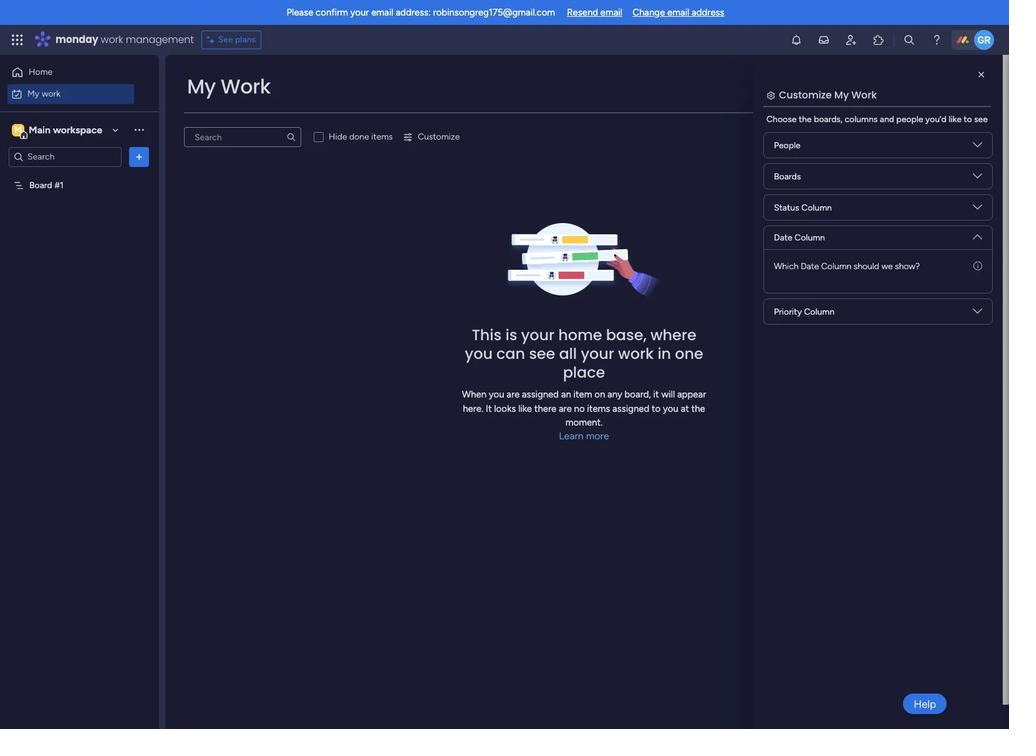 Task type: describe. For each thing, give the bounding box(es) containing it.
show?
[[895, 261, 920, 272]]

search everything image
[[903, 34, 916, 46]]

Filter dashboard by text search field
[[184, 127, 301, 147]]

change email address
[[633, 7, 725, 18]]

main
[[29, 124, 51, 136]]

you'd
[[926, 114, 947, 125]]

customize my work
[[779, 88, 877, 102]]

it
[[653, 389, 659, 401]]

management
[[126, 32, 194, 47]]

1 email from the left
[[371, 7, 393, 18]]

help
[[914, 698, 936, 711]]

should
[[854, 261, 879, 272]]

0 vertical spatial are
[[507, 389, 520, 401]]

to inside this is your home base, where you can see all your work in one place when you are assigned an item on any board, it will appear here. it looks like there are no items assigned to you at the moment. learn more
[[652, 403, 661, 415]]

the inside this is your home base, where you can see all your work in one place when you are assigned an item on any board, it will appear here. it looks like there are no items assigned to you at the moment. learn more
[[691, 403, 705, 415]]

priority column
[[774, 307, 835, 317]]

no
[[574, 403, 585, 415]]

boards
[[774, 171, 801, 182]]

customize button
[[398, 127, 465, 147]]

and
[[880, 114, 894, 125]]

1 vertical spatial are
[[559, 403, 572, 415]]

on
[[595, 389, 605, 401]]

workspace
[[53, 124, 102, 136]]

hide done items
[[329, 132, 393, 142]]

0 vertical spatial date
[[774, 233, 793, 243]]

0 vertical spatial items
[[371, 132, 393, 142]]

which
[[774, 261, 799, 272]]

0 vertical spatial see
[[974, 114, 988, 125]]

monday
[[56, 32, 98, 47]]

at
[[681, 403, 689, 415]]

resend email
[[567, 7, 623, 18]]

done
[[349, 132, 369, 142]]

column for date column
[[795, 233, 825, 243]]

board
[[29, 180, 52, 191]]

my inside this is your home base, where you can see all your work in one place main content
[[835, 88, 849, 102]]

place
[[563, 363, 605, 383]]

0 vertical spatial the
[[799, 114, 812, 125]]

column for priority column
[[804, 307, 835, 317]]

1 horizontal spatial date
[[801, 261, 819, 272]]

0 vertical spatial to
[[964, 114, 972, 125]]

see inside this is your home base, where you can see all your work in one place when you are assigned an item on any board, it will appear here. it looks like there are no items assigned to you at the moment. learn more
[[529, 344, 555, 364]]

dapulse dropdown down arrow image for priority column
[[973, 307, 982, 321]]

inbox image
[[818, 34, 830, 46]]

boards,
[[814, 114, 843, 125]]

notifications image
[[790, 34, 803, 46]]

this is your home base, where you can see all your work in one place main content
[[165, 55, 1003, 730]]

my work button
[[7, 84, 134, 104]]

work for my
[[42, 88, 61, 99]]

my for my work
[[187, 72, 216, 100]]

your for email
[[350, 7, 369, 18]]

when
[[462, 389, 487, 401]]

choose
[[767, 114, 797, 125]]

plans
[[235, 34, 256, 45]]

resend
[[567, 7, 598, 18]]

column left should
[[821, 261, 852, 272]]

any
[[608, 389, 622, 401]]

people
[[774, 140, 801, 151]]

robinsongreg175@gmail.com
[[433, 7, 555, 18]]

hide
[[329, 132, 347, 142]]

base,
[[606, 325, 647, 346]]

address
[[692, 7, 725, 18]]

monday work management
[[56, 32, 194, 47]]

date column
[[774, 233, 825, 243]]

my for my work
[[27, 88, 39, 99]]

items inside this is your home base, where you can see all your work in one place when you are assigned an item on any board, it will appear here. it looks like there are no items assigned to you at the moment. learn more
[[587, 403, 610, 415]]

#1
[[54, 180, 63, 191]]

your for home
[[521, 325, 555, 346]]

learn more link
[[559, 430, 609, 443]]

this is your home base, where you can see all your work in one place when you are assigned an item on any board, it will appear here. it looks like there are no items assigned to you at the moment. learn more
[[462, 325, 706, 442]]

like inside this is your home base, where you can see all your work in one place when you are assigned an item on any board, it will appear here. it looks like there are no items assigned to you at the moment. learn more
[[518, 403, 532, 415]]

see plans button
[[201, 31, 261, 49]]

choose the boards, columns and people you'd like to see
[[767, 114, 988, 125]]

we
[[882, 261, 893, 272]]

1 horizontal spatial like
[[949, 114, 962, 125]]

there
[[534, 403, 557, 415]]

change
[[633, 7, 665, 18]]

appear
[[677, 389, 706, 401]]



Task type: locate. For each thing, give the bounding box(es) containing it.
board #1
[[29, 180, 63, 191]]

resend email link
[[567, 7, 623, 18]]

your right all
[[581, 344, 614, 364]]

status
[[774, 202, 799, 213]]

1 horizontal spatial the
[[799, 114, 812, 125]]

1 horizontal spatial see
[[974, 114, 988, 125]]

search image
[[286, 132, 296, 142]]

0 vertical spatial work
[[101, 32, 123, 47]]

my work
[[187, 72, 271, 100]]

will
[[661, 389, 675, 401]]

like right you'd
[[949, 114, 962, 125]]

moment.
[[566, 417, 603, 429]]

0 vertical spatial you
[[465, 344, 493, 364]]

to
[[964, 114, 972, 125], [652, 403, 661, 415]]

email left address:
[[371, 7, 393, 18]]

here.
[[463, 403, 484, 415]]

customize for customize
[[418, 132, 460, 142]]

0 horizontal spatial to
[[652, 403, 661, 415]]

column for status column
[[802, 202, 832, 213]]

like right looks
[[518, 403, 532, 415]]

0 horizontal spatial date
[[774, 233, 793, 243]]

1 horizontal spatial my
[[187, 72, 216, 100]]

workspace options image
[[133, 124, 145, 136]]

0 vertical spatial like
[[949, 114, 962, 125]]

change email address link
[[633, 7, 725, 18]]

0 horizontal spatial customize
[[418, 132, 460, 142]]

m
[[14, 124, 22, 135]]

priority
[[774, 307, 802, 317]]

where
[[651, 325, 696, 346]]

items right done
[[371, 132, 393, 142]]

like
[[949, 114, 962, 125], [518, 403, 532, 415]]

1 horizontal spatial assigned
[[613, 403, 650, 415]]

items down on
[[587, 403, 610, 415]]

select product image
[[11, 34, 24, 46]]

to down it
[[652, 403, 661, 415]]

customize inside button
[[418, 132, 460, 142]]

you
[[465, 344, 493, 364], [489, 389, 504, 401], [663, 403, 679, 415]]

work inside button
[[42, 88, 61, 99]]

which date column should we show?
[[774, 261, 920, 272]]

0 horizontal spatial the
[[691, 403, 705, 415]]

board #1 list box
[[0, 172, 159, 364]]

the right 'at'
[[691, 403, 705, 415]]

email right "resend"
[[601, 7, 623, 18]]

0 horizontal spatial assigned
[[522, 389, 559, 401]]

work for monday
[[101, 32, 123, 47]]

1 vertical spatial date
[[801, 261, 819, 272]]

1 horizontal spatial items
[[587, 403, 610, 415]]

see right you'd
[[974, 114, 988, 125]]

column right the status
[[802, 202, 832, 213]]

see
[[218, 34, 233, 45]]

column right priority
[[804, 307, 835, 317]]

2 horizontal spatial my
[[835, 88, 849, 102]]

0 horizontal spatial items
[[371, 132, 393, 142]]

Search in workspace field
[[26, 150, 104, 164]]

in
[[658, 344, 671, 364]]

columns
[[845, 114, 878, 125]]

to right you'd
[[964, 114, 972, 125]]

2 horizontal spatial email
[[667, 7, 690, 18]]

workspace image
[[12, 123, 24, 137]]

see
[[974, 114, 988, 125], [529, 344, 555, 364]]

date up 'which'
[[774, 233, 793, 243]]

0 horizontal spatial see
[[529, 344, 555, 364]]

you left 'can'
[[465, 344, 493, 364]]

see plans
[[218, 34, 256, 45]]

1 dapulse dropdown down arrow image from the top
[[973, 140, 982, 154]]

v2 info image
[[974, 260, 982, 273]]

1 vertical spatial items
[[587, 403, 610, 415]]

assigned down board,
[[613, 403, 650, 415]]

1 horizontal spatial email
[[601, 7, 623, 18]]

you up the 'it' at the bottom of the page
[[489, 389, 504, 401]]

your
[[350, 7, 369, 18], [521, 325, 555, 346], [581, 344, 614, 364]]

it
[[486, 403, 492, 415]]

work
[[221, 72, 271, 100], [852, 88, 877, 102]]

1 horizontal spatial to
[[964, 114, 972, 125]]

0 vertical spatial assigned
[[522, 389, 559, 401]]

customize
[[779, 88, 832, 102], [418, 132, 460, 142]]

1 horizontal spatial are
[[559, 403, 572, 415]]

1 vertical spatial work
[[42, 88, 61, 99]]

2 email from the left
[[601, 7, 623, 18]]

please
[[287, 7, 313, 18]]

2 vertical spatial you
[[663, 403, 679, 415]]

help image
[[931, 34, 943, 46]]

2 dapulse dropdown down arrow image from the top
[[973, 172, 982, 186]]

1 vertical spatial the
[[691, 403, 705, 415]]

0 horizontal spatial work
[[42, 88, 61, 99]]

option
[[0, 174, 159, 177]]

this
[[472, 325, 502, 346]]

work inside this is your home base, where you can see all your work in one place when you are assigned an item on any board, it will appear here. it looks like there are no items assigned to you at the moment. learn more
[[618, 344, 654, 364]]

dapulse dropdown down arrow image for status column
[[973, 203, 982, 217]]

1 vertical spatial assigned
[[613, 403, 650, 415]]

the
[[799, 114, 812, 125], [691, 403, 705, 415]]

3 dapulse dropdown down arrow image from the top
[[973, 203, 982, 217]]

address:
[[396, 7, 431, 18]]

learn
[[559, 430, 584, 442]]

1 vertical spatial to
[[652, 403, 661, 415]]

help button
[[903, 694, 947, 715]]

my down home
[[27, 88, 39, 99]]

work inside main content
[[852, 88, 877, 102]]

2 horizontal spatial your
[[581, 344, 614, 364]]

more
[[586, 430, 609, 442]]

dapulse dropdown down arrow image
[[973, 228, 982, 242]]

assigned
[[522, 389, 559, 401], [613, 403, 650, 415]]

are down an
[[559, 403, 572, 415]]

your right confirm
[[350, 7, 369, 18]]

is
[[505, 325, 517, 346]]

dapulse dropdown down arrow image
[[973, 140, 982, 154], [973, 172, 982, 186], [973, 203, 982, 217], [973, 307, 982, 321]]

workspace selection element
[[12, 123, 104, 139]]

people
[[897, 114, 923, 125]]

0 horizontal spatial email
[[371, 7, 393, 18]]

options image
[[133, 151, 145, 163]]

can
[[497, 344, 525, 364]]

your right the is
[[521, 325, 555, 346]]

none search field inside this is your home base, where you can see all your work in one place main content
[[184, 127, 301, 147]]

0 vertical spatial customize
[[779, 88, 832, 102]]

dapulse dropdown down arrow image for people
[[973, 140, 982, 154]]

1 horizontal spatial work
[[101, 32, 123, 47]]

my up boards,
[[835, 88, 849, 102]]

greg robinson image
[[974, 30, 994, 50]]

email for resend email
[[601, 7, 623, 18]]

confirm
[[316, 7, 348, 18]]

an
[[561, 389, 571, 401]]

column
[[802, 202, 832, 213], [795, 233, 825, 243], [821, 261, 852, 272], [804, 307, 835, 317]]

email right "change"
[[667, 7, 690, 18]]

customize for customize my work
[[779, 88, 832, 102]]

dapulse dropdown down arrow image for boards
[[973, 172, 982, 186]]

all
[[559, 344, 577, 364]]

my down 'see plans' button
[[187, 72, 216, 100]]

column down 'status column'
[[795, 233, 825, 243]]

2 horizontal spatial work
[[618, 344, 654, 364]]

None search field
[[184, 127, 301, 147]]

email
[[371, 7, 393, 18], [601, 7, 623, 18], [667, 7, 690, 18]]

date right 'which'
[[801, 261, 819, 272]]

0 horizontal spatial work
[[221, 72, 271, 100]]

my
[[187, 72, 216, 100], [835, 88, 849, 102], [27, 88, 39, 99]]

4 dapulse dropdown down arrow image from the top
[[973, 307, 982, 321]]

home button
[[7, 62, 134, 82]]

items
[[371, 132, 393, 142], [587, 403, 610, 415]]

3 email from the left
[[667, 7, 690, 18]]

1 vertical spatial like
[[518, 403, 532, 415]]

1 horizontal spatial customize
[[779, 88, 832, 102]]

main workspace
[[29, 124, 102, 136]]

work up columns on the right of page
[[852, 88, 877, 102]]

please confirm your email address: robinsongreg175@gmail.com
[[287, 7, 555, 18]]

board,
[[625, 389, 651, 401]]

item
[[574, 389, 592, 401]]

are
[[507, 389, 520, 401], [559, 403, 572, 415]]

date
[[774, 233, 793, 243], [801, 261, 819, 272]]

you left 'at'
[[663, 403, 679, 415]]

the left boards,
[[799, 114, 812, 125]]

apps image
[[873, 34, 885, 46]]

are up looks
[[507, 389, 520, 401]]

1 vertical spatial see
[[529, 344, 555, 364]]

work left in
[[618, 344, 654, 364]]

welcome to my work feature image image
[[505, 223, 663, 300]]

1 horizontal spatial your
[[521, 325, 555, 346]]

status column
[[774, 202, 832, 213]]

1 vertical spatial you
[[489, 389, 504, 401]]

home
[[558, 325, 602, 346]]

work right monday
[[101, 32, 123, 47]]

0 horizontal spatial like
[[518, 403, 532, 415]]

my work
[[27, 88, 61, 99]]

2 vertical spatial work
[[618, 344, 654, 364]]

0 horizontal spatial my
[[27, 88, 39, 99]]

0 horizontal spatial are
[[507, 389, 520, 401]]

1 vertical spatial customize
[[418, 132, 460, 142]]

invite members image
[[845, 34, 858, 46]]

work down home
[[42, 88, 61, 99]]

see left all
[[529, 344, 555, 364]]

assigned up 'there'
[[522, 389, 559, 401]]

one
[[675, 344, 703, 364]]

work down the plans
[[221, 72, 271, 100]]

email for change email address
[[667, 7, 690, 18]]

work
[[101, 32, 123, 47], [42, 88, 61, 99], [618, 344, 654, 364]]

0 horizontal spatial your
[[350, 7, 369, 18]]

1 horizontal spatial work
[[852, 88, 877, 102]]

looks
[[494, 403, 516, 415]]

home
[[29, 67, 53, 77]]

my inside my work button
[[27, 88, 39, 99]]



Task type: vqa. For each thing, say whether or not it's contained in the screenshot.
Hide
yes



